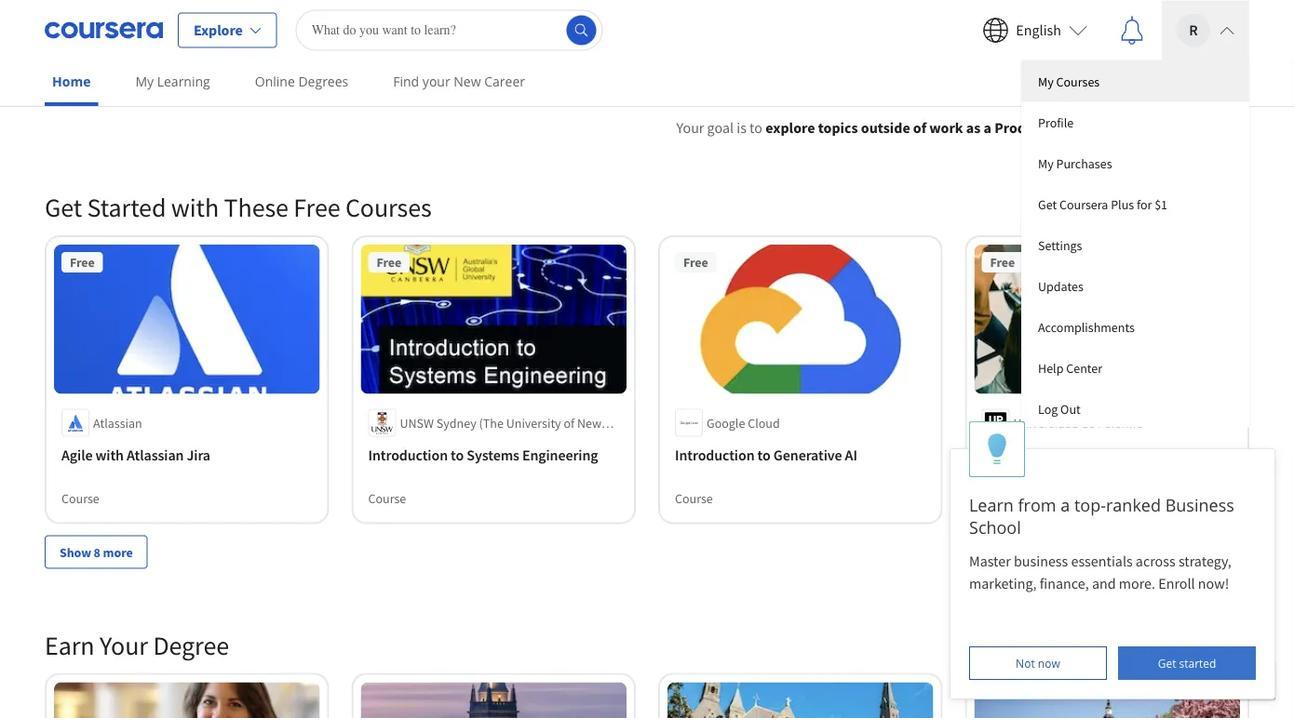 Task type: describe. For each thing, give the bounding box(es) containing it.
strategy,
[[1179, 552, 1232, 571]]

log
[[1038, 401, 1058, 418]]

course for agile with atlassian jira
[[61, 490, 99, 507]]

universidad de palermo
[[1014, 415, 1144, 432]]

online
[[255, 73, 295, 90]]

help center link
[[1022, 348, 1250, 389]]

is
[[737, 118, 747, 137]]

from
[[1018, 494, 1057, 517]]

show
[[60, 544, 91, 561]]

find your new career
[[393, 73, 525, 90]]

jira
[[187, 447, 210, 465]]

agile
[[61, 447, 93, 465]]

now!
[[1198, 575, 1230, 593]]

a inside learn from a top-ranked business school
[[1061, 494, 1070, 517]]

more.
[[1119, 575, 1156, 593]]

courses inside r menu
[[1057, 73, 1100, 90]]

0 vertical spatial of
[[913, 118, 927, 137]]

coursera
[[1060, 196, 1109, 213]]

0 vertical spatial atlassian
[[93, 415, 142, 432]]

accomplishments
[[1038, 319, 1135, 336]]

introduction for introduction to generative ai
[[675, 447, 755, 465]]

marketing,
[[970, 575, 1037, 593]]

learn
[[970, 494, 1014, 517]]

introduction to generative ai link
[[675, 445, 926, 467]]

home link
[[45, 61, 98, 106]]

career
[[484, 73, 525, 90]]

palermo
[[1098, 415, 1144, 432]]

free for agile with atlassian jira
[[70, 254, 95, 271]]

settings
[[1038, 237, 1083, 254]]

not now
[[1016, 656, 1061, 671]]

find
[[393, 73, 419, 90]]

goal
[[707, 118, 734, 137]]

purchases
[[1057, 155, 1112, 172]]

english button
[[968, 0, 1103, 60]]

master
[[970, 552, 1011, 571]]

top-
[[1075, 494, 1106, 517]]

university
[[506, 415, 561, 432]]

free for introduction to systems engineering
[[377, 254, 401, 271]]

unsw
[[400, 415, 434, 432]]

and
[[1092, 575, 1116, 593]]

introduction to systems engineering link
[[368, 445, 619, 467]]

find your new career link
[[386, 61, 533, 102]]

free for product management
[[990, 254, 1015, 271]]

manager
[[1050, 118, 1107, 137]]

finance,
[[1040, 575, 1089, 593]]

log out button
[[1022, 389, 1250, 428]]

generative
[[774, 447, 842, 465]]

my for my purchases
[[1038, 155, 1054, 172]]

get started with these free courses collection element
[[34, 161, 1261, 599]]

coursera image
[[45, 15, 163, 45]]

1 horizontal spatial with
[[171, 191, 219, 224]]

south
[[400, 434, 433, 450]]

de
[[1082, 415, 1095, 432]]

course for product management
[[982, 490, 1020, 507]]

main content containing get started with these free courses
[[0, 94, 1295, 719]]

out
[[1061, 401, 1081, 418]]

learning
[[157, 73, 210, 90]]

for
[[1137, 196, 1152, 213]]

degrees
[[298, 73, 349, 90]]

product inside the get started with these free courses collection element
[[982, 447, 1032, 465]]

r button
[[1162, 0, 1250, 60]]

log out
[[1038, 401, 1081, 418]]

universidad
[[1014, 415, 1079, 432]]

1 vertical spatial with
[[95, 447, 124, 465]]

help center
[[1038, 360, 1103, 377]]

school
[[970, 516, 1021, 539]]

get coursera plus for $1
[[1038, 196, 1168, 213]]

cloud
[[748, 415, 780, 432]]

your
[[423, 73, 450, 90]]

business
[[1166, 494, 1235, 517]]

my learning
[[135, 73, 210, 90]]

get for get started
[[1158, 656, 1177, 671]]

line chart image
[[1034, 223, 1056, 245]]

across
[[1136, 552, 1176, 571]]

online degrees
[[255, 73, 349, 90]]

get coursera plus for $1 link
[[1022, 184, 1250, 225]]

explore button
[[178, 13, 277, 48]]

get started link
[[1119, 647, 1256, 681]]

not
[[1016, 656, 1035, 671]]

lightbulb tip image
[[988, 434, 1007, 466]]

explore
[[766, 118, 815, 137]]

to for introduction to systems engineering
[[451, 447, 464, 465]]

home
[[52, 73, 91, 90]]

sydney
[[437, 415, 477, 432]]

get started
[[1158, 656, 1217, 671]]



Task type: vqa. For each thing, say whether or not it's contained in the screenshot.
with
yes



Task type: locate. For each thing, give the bounding box(es) containing it.
1 horizontal spatial courses
[[1057, 73, 1100, 90]]

get for get coursera plus for $1
[[1038, 196, 1057, 213]]

a left top-
[[1061, 494, 1070, 517]]

introduction down unsw
[[368, 447, 448, 465]]

updates
[[1038, 278, 1084, 295]]

master business essentials across strategy, marketing, finance, and more. enroll now!
[[970, 552, 1235, 593]]

degree
[[153, 630, 229, 662]]

to down cloud
[[758, 447, 771, 465]]

new up engineering
[[577, 415, 602, 432]]

0 vertical spatial courses
[[1057, 73, 1100, 90]]

my purchases link
[[1022, 143, 1250, 184]]

atlassian up agile with atlassian jira
[[93, 415, 142, 432]]

smile image
[[1034, 290, 1056, 312]]

started
[[87, 191, 166, 224]]

my left learning
[[135, 73, 154, 90]]

introduction inside 'link'
[[368, 447, 448, 465]]

plus
[[1111, 196, 1134, 213]]

profile
[[1038, 114, 1074, 131]]

None search field
[[296, 10, 603, 51]]

a
[[984, 118, 992, 137], [1061, 494, 1070, 517]]

1 vertical spatial your
[[100, 630, 148, 662]]

courses
[[1057, 73, 1100, 90], [345, 191, 432, 224]]

free for introduction to generative ai
[[684, 254, 708, 271]]

course for introduction to generative ai
[[675, 490, 713, 507]]

profile link
[[1022, 102, 1250, 143]]

explore
[[194, 21, 243, 40]]

new inside 'find your new career' link
[[454, 73, 481, 90]]

to inside 'link'
[[451, 447, 464, 465]]

1 vertical spatial atlassian
[[127, 447, 184, 465]]

my for my courses
[[1038, 73, 1054, 90]]

product management
[[982, 447, 1118, 465]]

my up graduation cap "image"
[[1038, 155, 1054, 172]]

1 vertical spatial new
[[577, 415, 602, 432]]

english
[[1016, 21, 1062, 40]]

online degrees link
[[247, 61, 356, 102]]

graduation cap image
[[1034, 189, 1056, 211]]

$1
[[1155, 196, 1168, 213]]

1 horizontal spatial get
[[1038, 196, 1057, 213]]

work
[[930, 118, 964, 137]]

get inside the alice element
[[1158, 656, 1177, 671]]

atlassian left jira
[[127, 447, 184, 465]]

show 8 more
[[60, 544, 133, 561]]

2 introduction from the left
[[675, 447, 755, 465]]

0 vertical spatial your
[[677, 118, 704, 137]]

google
[[707, 415, 745, 432]]

product right as
[[995, 118, 1047, 137]]

introduction to systems engineering
[[368, 447, 598, 465]]

0 horizontal spatial introduction
[[368, 447, 448, 465]]

0 vertical spatial product
[[995, 118, 1047, 137]]

started
[[1180, 656, 1217, 671]]

2 horizontal spatial get
[[1158, 656, 1177, 671]]

1 horizontal spatial your
[[677, 118, 704, 137]]

1 horizontal spatial of
[[913, 118, 927, 137]]

unsw sydney (the university of new south wales)
[[400, 415, 602, 450]]

introduction for introduction to systems engineering
[[368, 447, 448, 465]]

to down sydney
[[451, 447, 464, 465]]

your goal is to explore topics outside of work as a product manager
[[677, 118, 1107, 137]]

0 horizontal spatial with
[[95, 447, 124, 465]]

product management link
[[982, 445, 1233, 467]]

0 horizontal spatial courses
[[345, 191, 432, 224]]

course down south
[[368, 490, 406, 507]]

engineering
[[522, 447, 598, 465]]

systems
[[467, 447, 520, 465]]

(the
[[479, 415, 504, 432]]

wales)
[[435, 434, 471, 450]]

essentials
[[1071, 552, 1133, 571]]

earn your degree collection element
[[34, 599, 1261, 719]]

atlassian
[[93, 415, 142, 432], [127, 447, 184, 465]]

1 introduction from the left
[[368, 447, 448, 465]]

course for introduction to systems engineering
[[368, 490, 406, 507]]

r menu
[[1022, 61, 1250, 428]]

1 vertical spatial a
[[1061, 494, 1070, 517]]

my courses link
[[1022, 61, 1250, 102]]

new inside unsw sydney (the university of new south wales)
[[577, 415, 602, 432]]

with left these
[[171, 191, 219, 224]]

0 horizontal spatial your
[[100, 630, 148, 662]]

of up engineering
[[564, 415, 575, 432]]

new
[[454, 73, 481, 90], [577, 415, 602, 432]]

0 vertical spatial new
[[454, 73, 481, 90]]

ranked
[[1106, 494, 1161, 517]]

your left goal
[[677, 118, 704, 137]]

more
[[103, 544, 133, 561]]

r
[[1190, 21, 1198, 40]]

1 horizontal spatial a
[[1061, 494, 1070, 517]]

alice element
[[950, 422, 1276, 700]]

course
[[61, 490, 99, 507], [368, 490, 406, 507], [675, 490, 713, 507], [982, 490, 1020, 507]]

my
[[135, 73, 154, 90], [1038, 73, 1054, 90], [1038, 155, 1054, 172]]

course down google in the right of the page
[[675, 490, 713, 507]]

my for my learning
[[135, 73, 154, 90]]

1 course from the left
[[61, 490, 99, 507]]

earn
[[45, 630, 95, 662]]

introduction down google in the right of the page
[[675, 447, 755, 465]]

agile with atlassian jira
[[61, 447, 210, 465]]

1 vertical spatial courses
[[345, 191, 432, 224]]

new right your
[[454, 73, 481, 90]]

ai
[[845, 447, 858, 465]]

3 course from the left
[[675, 490, 713, 507]]

to for introduction to generative ai
[[758, 447, 771, 465]]

4 course from the left
[[982, 490, 1020, 507]]

1 horizontal spatial new
[[577, 415, 602, 432]]

of left the work
[[913, 118, 927, 137]]

course up school
[[982, 490, 1020, 507]]

course down 'agile'
[[61, 490, 99, 507]]

0 horizontal spatial of
[[564, 415, 575, 432]]

with
[[171, 191, 219, 224], [95, 447, 124, 465]]

1 vertical spatial product
[[982, 447, 1032, 465]]

1 vertical spatial of
[[564, 415, 575, 432]]

product
[[995, 118, 1047, 137], [982, 447, 1032, 465]]

agile with atlassian jira link
[[61, 445, 312, 467]]

main content
[[0, 94, 1295, 719]]

get started with these free courses
[[45, 191, 432, 224]]

of inside unsw sydney (the university of new south wales)
[[564, 415, 575, 432]]

outside
[[861, 118, 911, 137]]

with right 'agile'
[[95, 447, 124, 465]]

your
[[677, 118, 704, 137], [100, 630, 148, 662]]

these
[[224, 191, 289, 224]]

enroll
[[1159, 575, 1195, 593]]

my purchases
[[1038, 155, 1112, 172]]

get for get started with these free courses
[[45, 191, 82, 224]]

product down "universidad"
[[982, 447, 1032, 465]]

0 horizontal spatial a
[[984, 118, 992, 137]]

What do you want to learn? text field
[[296, 10, 603, 51]]

not now button
[[970, 647, 1107, 681]]

a right as
[[984, 118, 992, 137]]

1 horizontal spatial introduction
[[675, 447, 755, 465]]

management
[[1035, 447, 1118, 465]]

of
[[913, 118, 927, 137], [564, 415, 575, 432]]

get
[[45, 191, 82, 224], [1038, 196, 1057, 213], [1158, 656, 1177, 671]]

google cloud
[[707, 415, 780, 432]]

as
[[967, 118, 981, 137]]

help center image
[[1246, 671, 1268, 693]]

get inside r menu
[[1038, 196, 1057, 213]]

0 vertical spatial with
[[171, 191, 219, 224]]

0 horizontal spatial new
[[454, 73, 481, 90]]

2 course from the left
[[368, 490, 406, 507]]

your right earn
[[100, 630, 148, 662]]

my up 'profile'
[[1038, 73, 1054, 90]]

0 horizontal spatial get
[[45, 191, 82, 224]]

help
[[1038, 360, 1064, 377]]

8
[[94, 544, 100, 561]]

topics
[[818, 118, 858, 137]]

business
[[1014, 552, 1068, 571]]

earn your degree
[[45, 630, 229, 662]]

now
[[1038, 656, 1061, 671]]

0 vertical spatial a
[[984, 118, 992, 137]]

learn from a top-ranked business school
[[970, 494, 1235, 539]]

show 8 more button
[[45, 536, 148, 570]]

to right is
[[750, 118, 763, 137]]



